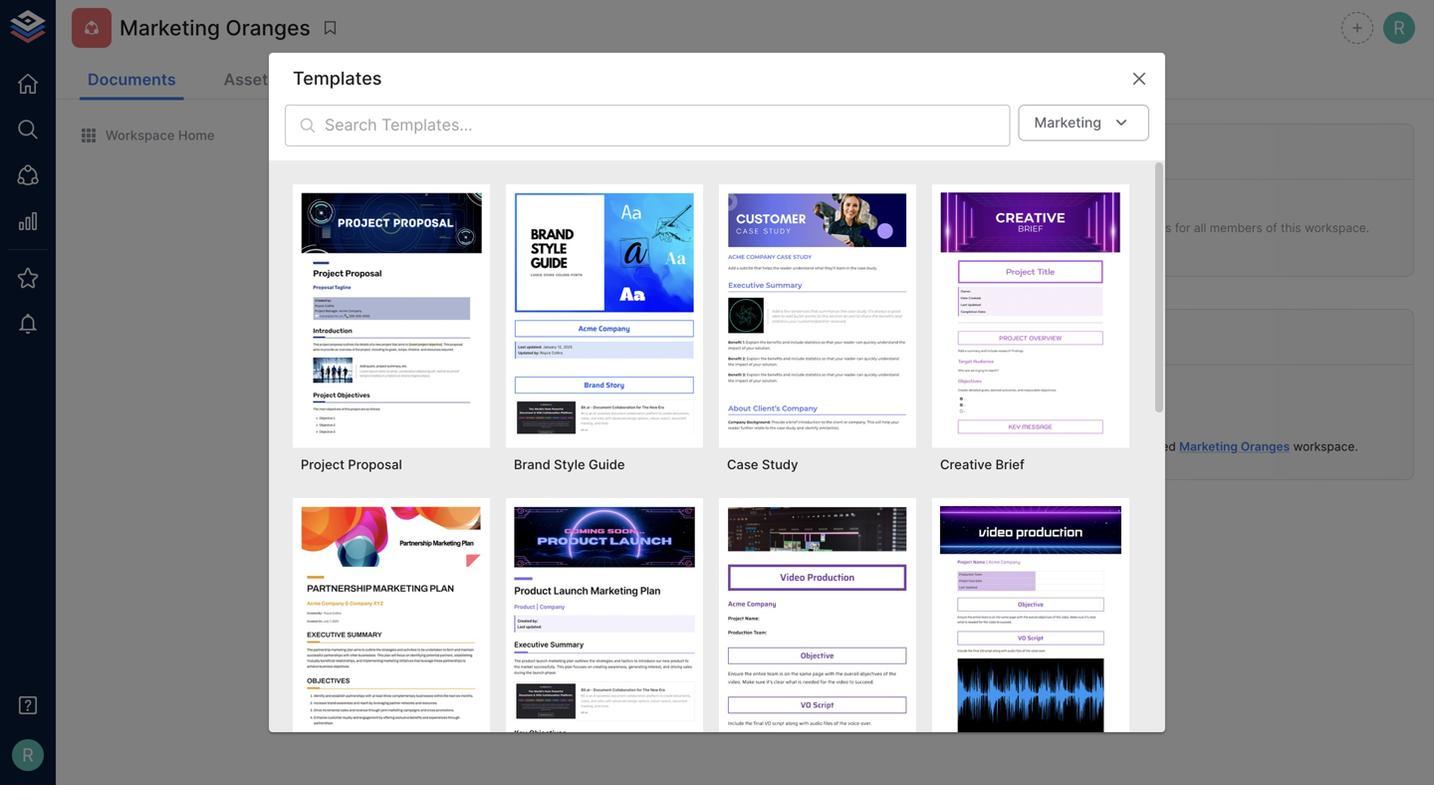 Task type: vqa. For each thing, say whether or not it's contained in the screenshot.
for inside No documents found. Create powerful documents, wikis & notes for personal use or invite your team to collaborate with you.
yes



Task type: locate. For each thing, give the bounding box(es) containing it.
collaborate
[[513, 476, 576, 491]]

brand
[[514, 457, 551, 472]]

1 horizontal spatial r button
[[1381, 9, 1419, 47]]

home
[[178, 127, 215, 143]]

marketing button
[[1019, 104, 1150, 141]]

video production image
[[941, 506, 1122, 748]]

for inside no documents found. create powerful documents, wikis & notes for personal use or invite your team to collaborate with you.
[[585, 459, 601, 474]]

anderson
[[1073, 440, 1130, 454]]

0 horizontal spatial r button
[[6, 733, 50, 777]]

0 horizontal spatial marketing
[[120, 15, 220, 40]]

learn more button
[[470, 500, 550, 531]]

2 horizontal spatial for
[[1176, 221, 1191, 235]]

1 horizontal spatial oranges
[[1241, 440, 1291, 454]]

0 horizontal spatial oranges
[[226, 15, 311, 40]]

creative brief image
[[941, 192, 1122, 434]]

0 vertical spatial r button
[[1381, 9, 1419, 47]]

marketing up documents
[[120, 15, 220, 40]]

marketing inside button
[[1035, 114, 1102, 131]]

1 vertical spatial r button
[[6, 733, 50, 777]]

for left quick at the right top of page
[[1080, 221, 1096, 235]]

0 horizontal spatial for
[[585, 459, 601, 474]]

documents
[[88, 70, 176, 89]]

video production feedback image
[[727, 506, 909, 748]]

2 horizontal spatial marketing
[[1180, 440, 1238, 454]]

recent
[[1023, 327, 1077, 346]]

items
[[1046, 221, 1077, 235]]

r button
[[1381, 9, 1419, 47], [6, 733, 50, 777]]

marketing inside 04:39 pm ruby anderson created marketing oranges workspace .
[[1180, 440, 1238, 454]]

assets
[[224, 70, 277, 89]]

all
[[1195, 221, 1207, 235]]

1 horizontal spatial marketing
[[1035, 114, 1102, 131]]

0 vertical spatial r
[[1394, 17, 1406, 39]]

r for the right r button
[[1394, 17, 1406, 39]]

r for r button to the left
[[22, 744, 34, 766]]

assets link
[[216, 62, 285, 100]]

1 vertical spatial oranges
[[1241, 440, 1291, 454]]

0 horizontal spatial r
[[22, 744, 34, 766]]

r
[[1394, 17, 1406, 39], [22, 744, 34, 766]]

quick
[[1099, 221, 1129, 235]]

of
[[1267, 221, 1278, 235]]

product launch marketing image
[[514, 506, 696, 748]]

workspace home link
[[80, 126, 215, 145]]

marketing up the pinned items
[[1035, 114, 1102, 131]]

04:39 pm ruby anderson created marketing oranges workspace .
[[1041, 424, 1359, 454]]

1 horizontal spatial for
[[1080, 221, 1096, 235]]

documents
[[457, 434, 537, 452]]

&
[[539, 459, 547, 474]]

pin
[[1025, 221, 1043, 235]]

create
[[344, 459, 382, 474]]

marketing
[[120, 15, 220, 40], [1035, 114, 1102, 131], [1180, 440, 1238, 454]]

.
[[1355, 440, 1359, 454]]

for
[[1080, 221, 1096, 235], [1176, 221, 1191, 235], [585, 459, 601, 474]]

1 vertical spatial r
[[22, 744, 34, 766]]

bookmark image
[[322, 19, 340, 37]]

case study
[[727, 457, 799, 472]]

pinned items
[[1023, 141, 1124, 161]]

documents,
[[438, 459, 504, 474]]

marketing right created
[[1180, 440, 1238, 454]]

marketing oranges link
[[1180, 440, 1291, 454]]

more
[[513, 507, 545, 523]]

oranges inside 04:39 pm ruby anderson created marketing oranges workspace .
[[1241, 440, 1291, 454]]

to
[[498, 476, 510, 491]]

marketing for marketing oranges
[[120, 15, 220, 40]]

oranges
[[226, 15, 311, 40], [1241, 440, 1291, 454]]

0 vertical spatial marketing
[[120, 15, 220, 40]]

for up with
[[585, 459, 601, 474]]

2 vertical spatial marketing
[[1180, 440, 1238, 454]]

project proposal
[[301, 457, 402, 472]]

access
[[1133, 221, 1172, 235]]

insights
[[325, 70, 386, 89]]

for left "all"
[[1176, 221, 1191, 235]]

powerful
[[385, 459, 435, 474]]

your
[[438, 476, 463, 491]]

1 horizontal spatial r
[[1394, 17, 1406, 39]]

this
[[1281, 221, 1302, 235]]

pinned
[[1023, 141, 1077, 161]]

use
[[656, 459, 676, 474]]

oranges left workspace
[[1241, 440, 1291, 454]]

1 vertical spatial marketing
[[1035, 114, 1102, 131]]

marketing for marketing
[[1035, 114, 1102, 131]]

oranges up the assets
[[226, 15, 311, 40]]



Task type: describe. For each thing, give the bounding box(es) containing it.
case
[[727, 457, 759, 472]]

today
[[1009, 382, 1047, 398]]

learn
[[475, 507, 510, 523]]

ruby
[[1041, 440, 1071, 454]]

templates dialog
[[269, 53, 1166, 785]]

case study image
[[727, 192, 909, 434]]

items
[[1081, 141, 1124, 161]]

guide
[[589, 457, 625, 472]]

Search Templates... text field
[[325, 104, 1011, 146]]

study
[[762, 457, 799, 472]]

creative brief
[[941, 457, 1025, 472]]

style
[[554, 457, 586, 472]]

invite
[[404, 476, 435, 491]]

insights link
[[317, 62, 394, 100]]

no
[[433, 434, 453, 452]]

workspace
[[106, 127, 175, 143]]

pm
[[1075, 424, 1092, 437]]

with
[[580, 476, 604, 491]]

brand style guide image
[[514, 192, 696, 434]]

learn more
[[475, 507, 545, 523]]

brand style guide
[[514, 457, 625, 472]]

project
[[301, 457, 345, 472]]

notes
[[550, 459, 582, 474]]

marketing oranges
[[120, 15, 311, 40]]

wikis
[[508, 459, 536, 474]]

or
[[390, 476, 401, 491]]

personal
[[604, 459, 653, 474]]

workspace home
[[106, 127, 215, 143]]

activities
[[1081, 327, 1154, 346]]

no documents found. create powerful documents, wikis & notes for personal use or invite your team to collaborate with you.
[[344, 434, 676, 491]]

creative
[[941, 457, 993, 472]]

documents link
[[80, 62, 184, 100]]

members
[[1210, 221, 1263, 235]]

you.
[[607, 476, 631, 491]]

recent activities
[[1023, 327, 1154, 346]]

workspace.
[[1305, 221, 1370, 235]]

team
[[466, 476, 495, 491]]

pin items for quick access for all members of this workspace.
[[1025, 221, 1370, 235]]

proposal
[[348, 457, 402, 472]]

templates
[[293, 67, 382, 89]]

brief
[[996, 457, 1025, 472]]

partnership marketing plan image
[[301, 506, 482, 748]]

workspace
[[1294, 440, 1355, 454]]

created
[[1133, 440, 1177, 454]]

0 vertical spatial oranges
[[226, 15, 311, 40]]

project proposal image
[[301, 192, 482, 434]]

found.
[[541, 434, 587, 452]]

04:39
[[1041, 424, 1072, 437]]



